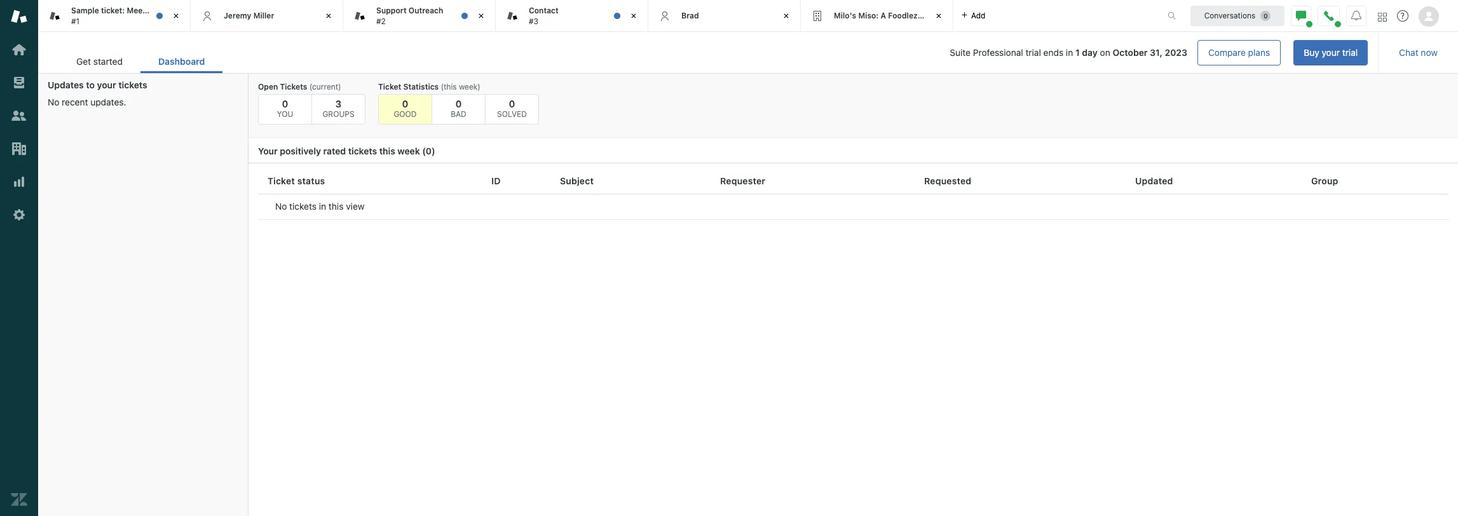 Task type: locate. For each thing, give the bounding box(es) containing it.
tickets up updates. at the top of the page
[[118, 79, 147, 90]]

0 horizontal spatial trial
[[1026, 47, 1042, 58]]

0 for 0 you
[[282, 98, 288, 109]]

section containing suite professional trial ends in
[[233, 40, 1369, 65]]

1 tab from the left
[[38, 0, 191, 32]]

close image right the
[[170, 10, 183, 22]]

updated
[[1136, 175, 1174, 186]]

this left week
[[379, 146, 395, 156]]

foodlez
[[889, 11, 918, 20]]

trial left ends
[[1026, 47, 1042, 58]]

1 vertical spatial your
[[97, 79, 116, 90]]

chat now
[[1400, 47, 1438, 58]]

tab containing sample ticket: meet the ticket
[[38, 0, 191, 32]]

4 close image from the left
[[933, 10, 946, 22]]

0 down '(this'
[[456, 98, 462, 109]]

close image for sample ticket: meet the ticket
[[170, 10, 183, 22]]

no inside updates to your tickets no recent updates.
[[48, 97, 59, 107]]

1 horizontal spatial in
[[1066, 47, 1074, 58]]

the
[[148, 6, 160, 15]]

recent
[[62, 97, 88, 107]]

0 vertical spatial in
[[1066, 47, 1074, 58]]

trial inside button
[[1343, 47, 1358, 58]]

tickets
[[118, 79, 147, 90], [348, 146, 377, 156], [289, 201, 317, 212]]

2 close image from the left
[[780, 10, 793, 22]]

your
[[1322, 47, 1341, 58], [97, 79, 116, 90]]

get started
[[76, 56, 123, 67]]

0 horizontal spatial your
[[97, 79, 116, 90]]

organizations image
[[11, 141, 27, 157]]

0 horizontal spatial close image
[[322, 10, 335, 22]]

)
[[432, 146, 435, 156]]

0 horizontal spatial ticket
[[268, 175, 295, 186]]

day
[[1083, 47, 1098, 58]]

0 down "statistics"
[[402, 98, 408, 109]]

0 horizontal spatial tickets
[[118, 79, 147, 90]]

requested
[[925, 175, 972, 186]]

close image inside jeremy miller tab
[[322, 10, 335, 22]]

this left view
[[329, 201, 344, 212]]

1 close image from the left
[[322, 10, 335, 22]]

1 vertical spatial tickets
[[348, 146, 377, 156]]

this
[[379, 146, 395, 156], [329, 201, 344, 212]]

get started tab
[[59, 50, 141, 73]]

ticket left status
[[268, 175, 295, 186]]

0
[[282, 98, 288, 109], [402, 98, 408, 109], [456, 98, 462, 109], [509, 98, 515, 109], [426, 146, 432, 156]]

1
[[1076, 47, 1080, 58]]

0 for 0 bad
[[456, 98, 462, 109]]

tickets down ticket status
[[289, 201, 317, 212]]

0 horizontal spatial no
[[48, 97, 59, 107]]

compare plans
[[1209, 47, 1271, 58]]

1 horizontal spatial this
[[379, 146, 395, 156]]

ends
[[1044, 47, 1064, 58]]

milo's miso: a foodlez subsidiary
[[834, 11, 960, 20]]

1 vertical spatial ticket
[[268, 175, 295, 186]]

rated
[[323, 146, 346, 156]]

3 tab from the left
[[496, 0, 649, 32]]

your right buy
[[1322, 47, 1341, 58]]

contact
[[529, 6, 559, 15]]

your inside button
[[1322, 47, 1341, 58]]

in down status
[[319, 201, 326, 212]]

notifications image
[[1352, 10, 1362, 21]]

get started image
[[11, 41, 27, 58]]

trial
[[1026, 47, 1042, 58], [1343, 47, 1358, 58]]

ticket statistics (this week)
[[378, 82, 481, 92]]

section
[[233, 40, 1369, 65]]

button displays agent's chat status as online. image
[[1297, 10, 1307, 21]]

no
[[48, 97, 59, 107], [275, 201, 287, 212]]

compare plans button
[[1198, 40, 1281, 65]]

0 good
[[394, 98, 417, 119]]

brad tab
[[649, 0, 801, 32]]

in
[[1066, 47, 1074, 58], [319, 201, 326, 212]]

updates.
[[90, 97, 126, 107]]

buy
[[1304, 47, 1320, 58]]

#3
[[529, 16, 539, 26]]

trial for professional
[[1026, 47, 1042, 58]]

2 tab from the left
[[343, 0, 496, 32]]

0 right 0 bad
[[509, 98, 515, 109]]

grid containing ticket status
[[249, 169, 1459, 516]]

0 down tickets in the left of the page
[[282, 98, 288, 109]]

get help image
[[1398, 10, 1409, 22]]

close image left brad
[[628, 10, 640, 22]]

compare
[[1209, 47, 1246, 58]]

trial down notifications image
[[1343, 47, 1358, 58]]

close image left add dropdown button
[[933, 10, 946, 22]]

0 right week
[[426, 146, 432, 156]]

tickets inside updates to your tickets no recent updates.
[[118, 79, 147, 90]]

in left 1
[[1066, 47, 1074, 58]]

tab containing contact
[[496, 0, 649, 32]]

no down updates
[[48, 97, 59, 107]]

0 vertical spatial ticket
[[378, 82, 401, 92]]

grid
[[249, 169, 1459, 516]]

1 horizontal spatial tickets
[[289, 201, 317, 212]]

0 inside 0 bad
[[456, 98, 462, 109]]

0 vertical spatial this
[[379, 146, 395, 156]]

0 for 0 solved
[[509, 98, 515, 109]]

1 vertical spatial this
[[329, 201, 344, 212]]

0 bad
[[451, 98, 467, 119]]

bad
[[451, 109, 467, 119]]

#1
[[71, 16, 80, 26]]

view
[[346, 201, 365, 212]]

ticket up 0 good
[[378, 82, 401, 92]]

your right to
[[97, 79, 116, 90]]

1 vertical spatial no
[[275, 201, 287, 212]]

1 trial from the left
[[1026, 47, 1042, 58]]

0 inside 0 you
[[282, 98, 288, 109]]

#2
[[376, 16, 386, 26]]

October 31, 2023 text field
[[1113, 47, 1188, 58]]

outreach
[[409, 6, 443, 15]]

2 close image from the left
[[475, 10, 488, 22]]

buy your trial button
[[1294, 40, 1369, 65]]

2 horizontal spatial tickets
[[348, 146, 377, 156]]

0 you
[[277, 98, 293, 119]]

add
[[972, 10, 986, 20]]

2023
[[1165, 47, 1188, 58]]

jeremy miller
[[224, 11, 274, 20]]

1 horizontal spatial trial
[[1343, 47, 1358, 58]]

milo's
[[834, 11, 857, 20]]

close image left the #3
[[475, 10, 488, 22]]

main element
[[0, 0, 38, 516]]

(this
[[441, 82, 457, 92]]

3 close image from the left
[[628, 10, 640, 22]]

1 horizontal spatial your
[[1322, 47, 1341, 58]]

ticket for ticket status
[[268, 175, 295, 186]]

week
[[398, 146, 420, 156]]

1 horizontal spatial close image
[[780, 10, 793, 22]]

tickets right rated
[[348, 146, 377, 156]]

tickets
[[280, 82, 307, 92]]

1 vertical spatial in
[[319, 201, 326, 212]]

0 horizontal spatial in
[[319, 201, 326, 212]]

no down ticket status
[[275, 201, 287, 212]]

0 for 0 good
[[402, 98, 408, 109]]

week)
[[459, 82, 481, 92]]

1 horizontal spatial no
[[275, 201, 287, 212]]

0 vertical spatial tickets
[[118, 79, 147, 90]]

your
[[258, 146, 278, 156]]

2 trial from the left
[[1343, 47, 1358, 58]]

close image left #2
[[322, 10, 335, 22]]

0 vertical spatial no
[[48, 97, 59, 107]]

tab list
[[59, 50, 223, 73]]

close image
[[322, 10, 335, 22], [780, 10, 793, 22]]

31,
[[1150, 47, 1163, 58]]

ticket
[[378, 82, 401, 92], [268, 175, 295, 186]]

tab
[[38, 0, 191, 32], [343, 0, 496, 32], [496, 0, 649, 32]]

1 close image from the left
[[170, 10, 183, 22]]

close image inside brad tab
[[780, 10, 793, 22]]

close image left "milo's"
[[780, 10, 793, 22]]

tickets for your
[[118, 79, 147, 90]]

0 inside 0 solved
[[509, 98, 515, 109]]

0 solved
[[497, 98, 527, 119]]

zendesk support image
[[11, 8, 27, 25]]

close image
[[170, 10, 183, 22], [475, 10, 488, 22], [628, 10, 640, 22], [933, 10, 946, 22]]

ticket for ticket statistics (this week)
[[378, 82, 401, 92]]

0 inside 0 good
[[402, 98, 408, 109]]

0 vertical spatial your
[[1322, 47, 1341, 58]]

in inside section
[[1066, 47, 1074, 58]]

close image for contact
[[628, 10, 640, 22]]

1 horizontal spatial ticket
[[378, 82, 401, 92]]



Task type: describe. For each thing, give the bounding box(es) containing it.
subsidiary
[[920, 11, 960, 20]]

conversations button
[[1191, 5, 1285, 26]]

zendesk image
[[11, 492, 27, 508]]

to
[[86, 79, 95, 90]]

open tickets (current)
[[258, 82, 341, 92]]

close image inside milo's miso: a foodlez subsidiary tab
[[933, 10, 946, 22]]

zendesk products image
[[1379, 12, 1388, 21]]

(current)
[[309, 82, 341, 92]]

open
[[258, 82, 278, 92]]

suite professional trial ends in 1 day on october 31, 2023
[[950, 47, 1188, 58]]

no tickets in this view
[[275, 201, 365, 212]]

sample
[[71, 6, 99, 15]]

started
[[93, 56, 123, 67]]

(
[[422, 146, 426, 156]]

3
[[336, 98, 342, 109]]

subject
[[560, 175, 594, 186]]

a
[[881, 11, 886, 20]]

buy your trial
[[1304, 47, 1358, 58]]

chat
[[1400, 47, 1419, 58]]

conversations
[[1205, 10, 1256, 20]]

positively
[[280, 146, 321, 156]]

customers image
[[11, 107, 27, 124]]

solved
[[497, 109, 527, 119]]

tab containing support outreach
[[343, 0, 496, 32]]

close image for jeremy miller
[[322, 10, 335, 22]]

you
[[277, 109, 293, 119]]

dashboard
[[158, 56, 205, 67]]

support
[[376, 6, 407, 15]]

admin image
[[11, 207, 27, 223]]

3 groups
[[323, 98, 355, 119]]

jeremy miller tab
[[191, 0, 343, 32]]

plans
[[1249, 47, 1271, 58]]

on
[[1100, 47, 1111, 58]]

status
[[297, 175, 325, 186]]

id
[[492, 175, 501, 186]]

tickets for rated
[[348, 146, 377, 156]]

sample ticket: meet the ticket #1
[[71, 6, 183, 26]]

miller
[[254, 11, 274, 20]]

close image for support outreach
[[475, 10, 488, 22]]

requester
[[720, 175, 766, 186]]

suite
[[950, 47, 971, 58]]

milo's miso: a foodlez subsidiary tab
[[801, 0, 960, 32]]

jeremy
[[224, 11, 251, 20]]

updates
[[48, 79, 84, 90]]

ticket:
[[101, 6, 125, 15]]

professional
[[973, 47, 1024, 58]]

good
[[394, 109, 417, 119]]

2 vertical spatial tickets
[[289, 201, 317, 212]]

group
[[1312, 175, 1339, 186]]

your inside updates to your tickets no recent updates.
[[97, 79, 116, 90]]

trial for your
[[1343, 47, 1358, 58]]

meet
[[127, 6, 146, 15]]

0 horizontal spatial this
[[329, 201, 344, 212]]

ticket status
[[268, 175, 325, 186]]

reporting image
[[11, 174, 27, 190]]

october
[[1113, 47, 1148, 58]]

add button
[[954, 0, 994, 31]]

updates to your tickets no recent updates.
[[48, 79, 147, 107]]

support outreach #2
[[376, 6, 443, 26]]

tabs tab list
[[38, 0, 1155, 32]]

tab list containing get started
[[59, 50, 223, 73]]

close image for brad
[[780, 10, 793, 22]]

groups
[[323, 109, 355, 119]]

your positively rated tickets this week ( 0 )
[[258, 146, 435, 156]]

views image
[[11, 74, 27, 91]]

contact #3
[[529, 6, 559, 26]]

chat now button
[[1390, 40, 1449, 65]]

now
[[1422, 47, 1438, 58]]

brad
[[682, 11, 699, 20]]

miso:
[[859, 11, 879, 20]]

get
[[76, 56, 91, 67]]

ticket
[[162, 6, 183, 15]]

statistics
[[403, 82, 439, 92]]



Task type: vqa. For each thing, say whether or not it's contained in the screenshot.
your to the bottom
yes



